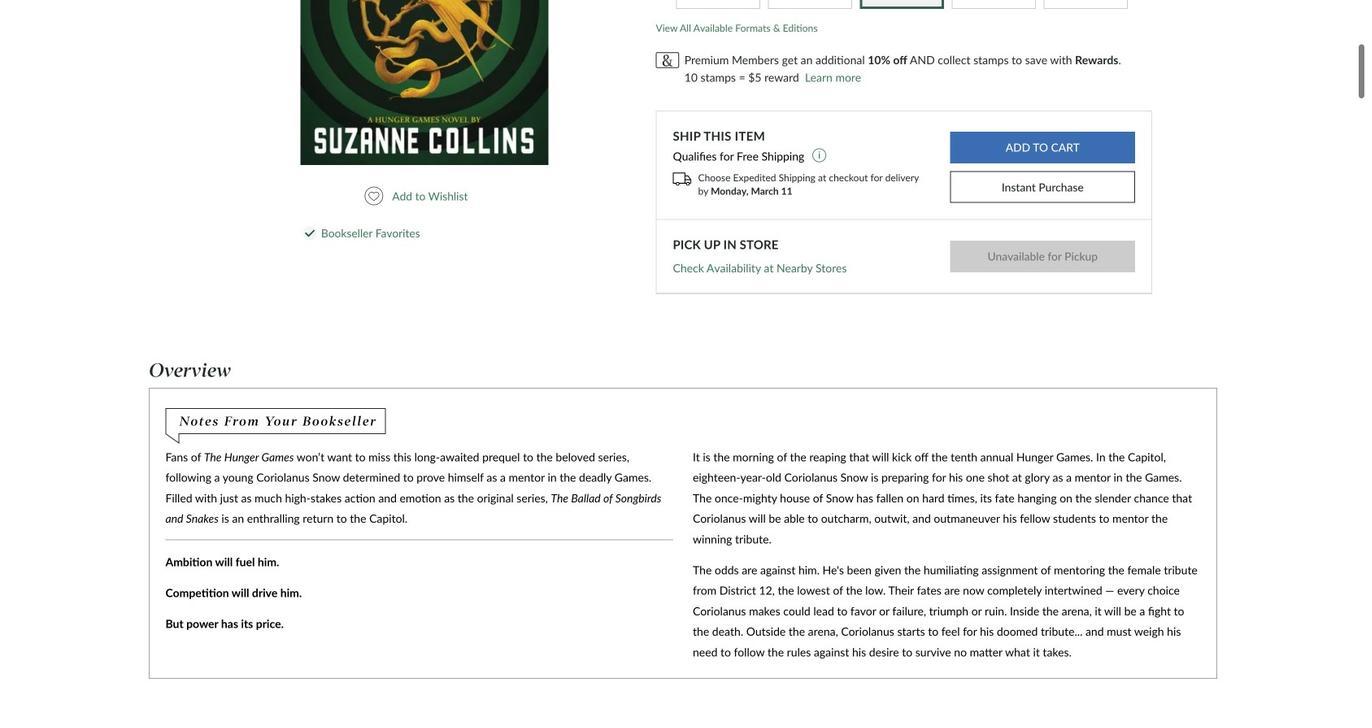 Task type: locate. For each thing, give the bounding box(es) containing it.
the ballad of songbirds and snakes (a hunger games novel) image
[[301, 0, 548, 165]]

None submit
[[950, 132, 1135, 163], [950, 241, 1135, 272], [950, 132, 1135, 163], [950, 241, 1135, 272]]



Task type: describe. For each thing, give the bounding box(es) containing it.
check image
[[305, 230, 315, 237]]



Task type: vqa. For each thing, say whether or not it's contained in the screenshot.
'check' IMAGE
yes



